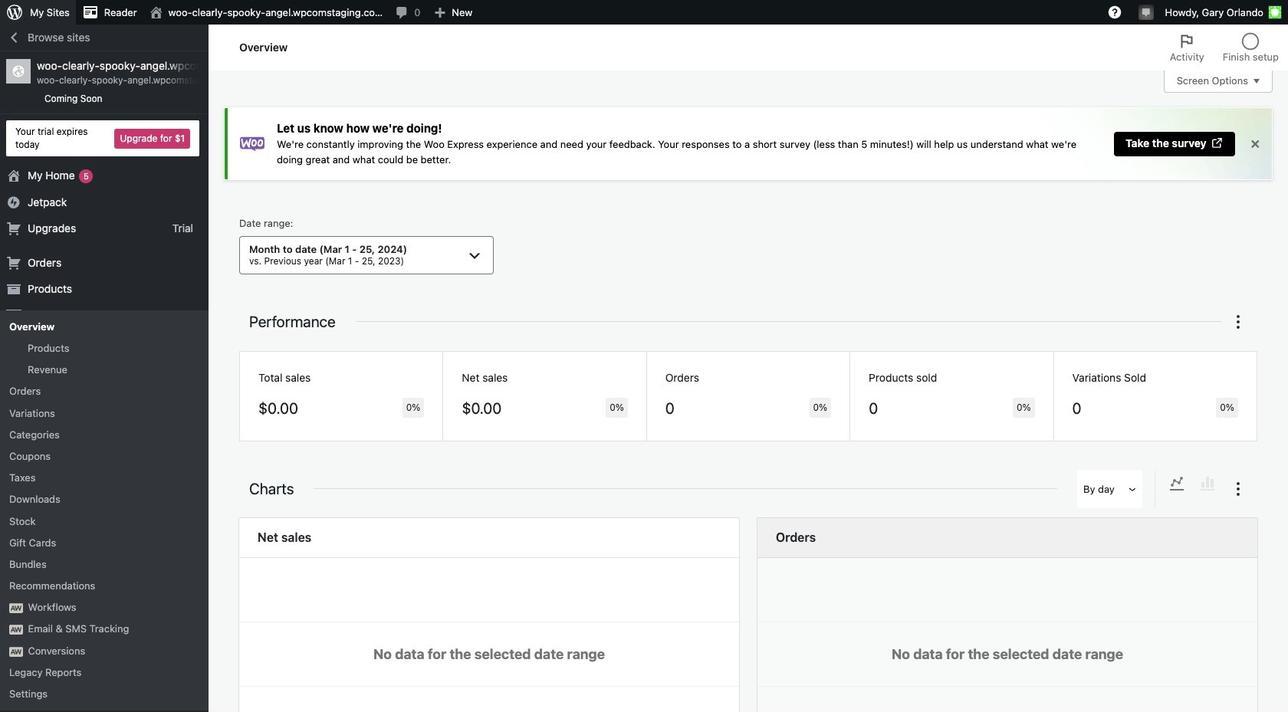 Task type: vqa. For each thing, say whether or not it's contained in the screenshot.
"Performance Indicators" menu
yes



Task type: describe. For each thing, give the bounding box(es) containing it.
bar chart image
[[1199, 474, 1217, 493]]

3 automatewoo element from the top
[[9, 647, 23, 657]]



Task type: locate. For each thing, give the bounding box(es) containing it.
tab list
[[1161, 25, 1288, 71]]

line chart image
[[1168, 474, 1186, 493]]

2 automatewoo element from the top
[[9, 625, 23, 635]]

main menu navigation
[[0, 25, 209, 712]]

menu bar
[[1156, 470, 1229, 508]]

performance indicators menu
[[239, 351, 1258, 441]]

toolbar navigation
[[0, 0, 1288, 28]]

2 vertical spatial automatewoo element
[[9, 647, 23, 657]]

choose which charts to display image
[[1229, 480, 1248, 498]]

1 vertical spatial automatewoo element
[[9, 625, 23, 635]]

1 automatewoo element from the top
[[9, 604, 23, 614]]

choose which analytics to display and the section name image
[[1229, 313, 1248, 331]]

0 vertical spatial automatewoo element
[[9, 604, 23, 614]]

notification image
[[1140, 5, 1152, 18]]

automatewoo element
[[9, 604, 23, 614], [9, 625, 23, 635], [9, 647, 23, 657]]

take the survey image
[[1211, 136, 1224, 149]]



